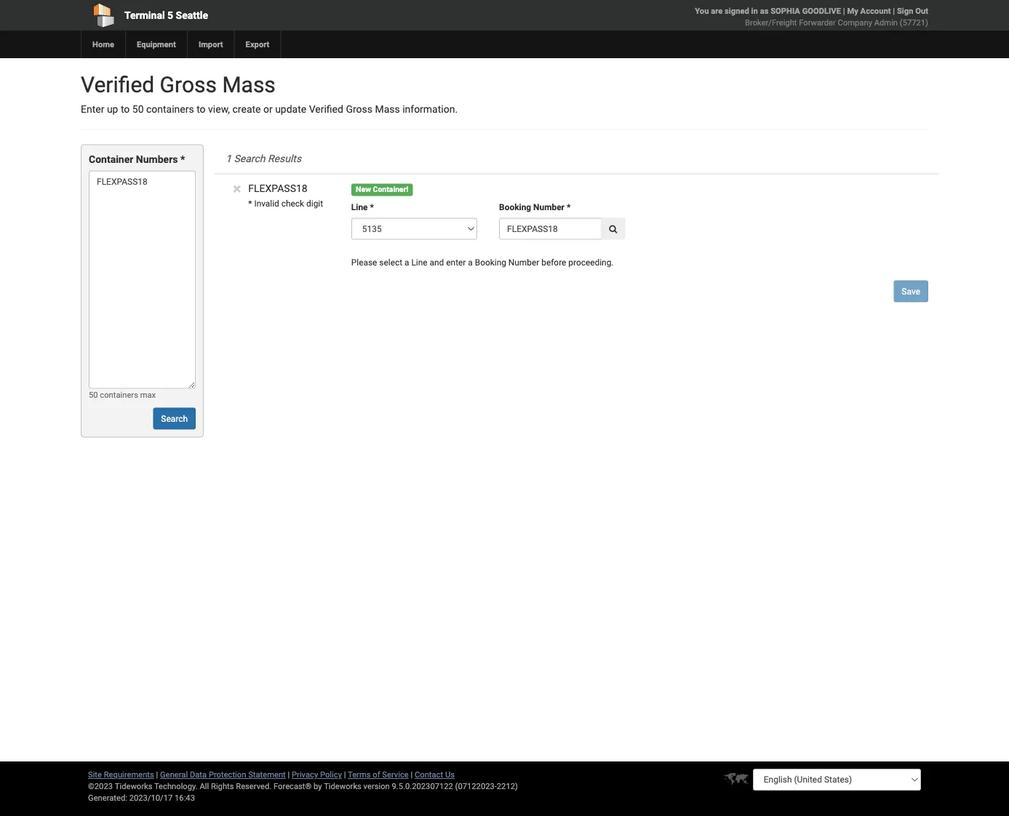 Task type: vqa. For each thing, say whether or not it's contained in the screenshot.
Policy
yes



Task type: locate. For each thing, give the bounding box(es) containing it.
0 vertical spatial gross
[[160, 72, 217, 98]]

number
[[534, 202, 565, 212], [509, 258, 539, 268]]

verified up up
[[81, 72, 154, 98]]

1 horizontal spatial verified
[[309, 103, 343, 115]]

number up the booking number * text box
[[534, 202, 565, 212]]

my account link
[[847, 6, 891, 16]]

equipment
[[137, 40, 176, 49]]

0 horizontal spatial mass
[[222, 72, 276, 98]]

1 horizontal spatial gross
[[346, 103, 373, 115]]

import
[[199, 40, 223, 49]]

0 vertical spatial line
[[351, 202, 368, 212]]

mass up create
[[222, 72, 276, 98]]

1 horizontal spatial search
[[234, 153, 265, 165]]

0 horizontal spatial a
[[405, 258, 409, 268]]

verified
[[81, 72, 154, 98], [309, 103, 343, 115]]

company
[[838, 18, 873, 27]]

rights
[[211, 782, 234, 791]]

mass left the information.
[[375, 103, 400, 115]]

0 vertical spatial verified
[[81, 72, 154, 98]]

2 to from the left
[[197, 103, 206, 115]]

* right the numbers
[[180, 153, 185, 165]]

home
[[92, 40, 114, 49]]

1 vertical spatial 50
[[89, 390, 98, 399]]

1 vertical spatial booking
[[475, 258, 506, 268]]

select
[[379, 258, 403, 268]]

1 horizontal spatial to
[[197, 103, 206, 115]]

0 horizontal spatial 50
[[89, 390, 98, 399]]

| left sign
[[893, 6, 895, 16]]

import link
[[187, 31, 234, 58]]

export link
[[234, 31, 280, 58]]

enter
[[81, 103, 104, 115]]

sign
[[897, 6, 914, 16]]

save button
[[894, 280, 929, 302]]

digit
[[306, 199, 323, 209]]

out
[[916, 6, 929, 16]]

gross
[[160, 72, 217, 98], [346, 103, 373, 115]]

to
[[121, 103, 130, 115], [197, 103, 206, 115]]

update
[[275, 103, 307, 115]]

1
[[226, 153, 231, 165]]

1 horizontal spatial 50
[[132, 103, 144, 115]]

×
[[233, 180, 241, 198]]

search
[[234, 153, 265, 165], [161, 414, 188, 424]]

containers inside verified gross mass enter up to 50 containers to view, create or update verified gross mass information.
[[146, 103, 194, 115]]

* for container
[[180, 153, 185, 165]]

line
[[351, 202, 368, 212], [412, 258, 428, 268]]

my
[[847, 6, 859, 16]]

information.
[[403, 103, 458, 115]]

containers left view,
[[146, 103, 194, 115]]

reserved.
[[236, 782, 272, 791]]

forwarder
[[799, 18, 836, 27]]

gross right update
[[346, 103, 373, 115]]

50 inside 50 containers max search
[[89, 390, 98, 399]]

1 horizontal spatial containers
[[146, 103, 194, 115]]

booking right the enter
[[475, 258, 506, 268]]

1 vertical spatial containers
[[100, 390, 138, 399]]

5
[[167, 9, 173, 21]]

export
[[246, 40, 270, 49]]

equipment link
[[125, 31, 187, 58]]

please select a line and enter a booking number before proceeding.
[[351, 258, 614, 268]]

are
[[711, 6, 723, 16]]

50
[[132, 103, 144, 115], [89, 390, 98, 399]]

mass
[[222, 72, 276, 98], [375, 103, 400, 115]]

1 vertical spatial verified
[[309, 103, 343, 115]]

1 vertical spatial search
[[161, 414, 188, 424]]

©2023 tideworks
[[88, 782, 152, 791]]

50 containers max search
[[89, 390, 188, 424]]

0 horizontal spatial line
[[351, 202, 368, 212]]

all
[[200, 782, 209, 791]]

containers left max
[[100, 390, 138, 399]]

line down new
[[351, 202, 368, 212]]

a right the enter
[[468, 258, 473, 268]]

contact
[[415, 770, 443, 780]]

1 vertical spatial mass
[[375, 103, 400, 115]]

2212)
[[497, 782, 518, 791]]

| left general
[[156, 770, 158, 780]]

a
[[405, 258, 409, 268], [468, 258, 473, 268]]

to left view,
[[197, 103, 206, 115]]

numbers
[[136, 153, 178, 165]]

by
[[314, 782, 322, 791]]

signed
[[725, 6, 749, 16]]

0 horizontal spatial gross
[[160, 72, 217, 98]]

flexpass18
[[248, 183, 308, 195]]

1 to from the left
[[121, 103, 130, 115]]

number left before
[[509, 258, 539, 268]]

1 horizontal spatial line
[[412, 258, 428, 268]]

container numbers *
[[89, 153, 185, 165]]

and
[[430, 258, 444, 268]]

booking up the booking number * text box
[[499, 202, 531, 212]]

0 vertical spatial containers
[[146, 103, 194, 115]]

containers
[[146, 103, 194, 115], [100, 390, 138, 399]]

max
[[140, 390, 156, 399]]

verified right update
[[309, 103, 343, 115]]

a right select on the left top of the page
[[405, 258, 409, 268]]

2023/10/17
[[129, 794, 173, 803]]

line *
[[351, 202, 374, 212]]

|
[[843, 6, 845, 16], [893, 6, 895, 16], [156, 770, 158, 780], [288, 770, 290, 780], [344, 770, 346, 780], [411, 770, 413, 780]]

create
[[233, 103, 261, 115]]

1 horizontal spatial a
[[468, 258, 473, 268]]

before
[[542, 258, 566, 268]]

line left and
[[412, 258, 428, 268]]

terminal 5 seattle
[[124, 9, 208, 21]]

1 vertical spatial line
[[412, 258, 428, 268]]

0 vertical spatial search
[[234, 153, 265, 165]]

1 vertical spatial gross
[[346, 103, 373, 115]]

statement
[[248, 770, 286, 780]]

0 horizontal spatial search
[[161, 414, 188, 424]]

seattle
[[176, 9, 208, 21]]

0 horizontal spatial containers
[[100, 390, 138, 399]]

50 left max
[[89, 390, 98, 399]]

contact us link
[[415, 770, 455, 780]]

booking
[[499, 202, 531, 212], [475, 258, 506, 268]]

* up the booking number * text box
[[567, 202, 571, 212]]

* left the "invalid" at the left top
[[248, 199, 252, 209]]

search inside 50 containers max search
[[161, 414, 188, 424]]

gross up view,
[[160, 72, 217, 98]]

50 right up
[[132, 103, 144, 115]]

new container!
[[356, 185, 409, 194]]

you are signed in as sophia goodlive | my account | sign out broker/freight forwarder company admin (57721)
[[695, 6, 929, 27]]

0 vertical spatial booking
[[499, 202, 531, 212]]

privacy policy link
[[292, 770, 342, 780]]

0 horizontal spatial to
[[121, 103, 130, 115]]

0 vertical spatial 50
[[132, 103, 144, 115]]

* inside '× flexpass18 * invalid check digit'
[[248, 199, 252, 209]]

to right up
[[121, 103, 130, 115]]



Task type: describe. For each thing, give the bounding box(es) containing it.
invalid
[[254, 199, 279, 209]]

(57721)
[[900, 18, 929, 27]]

technology.
[[154, 782, 198, 791]]

* down new
[[370, 202, 374, 212]]

site requirements | general data protection statement | privacy policy | terms of service | contact us ©2023 tideworks technology. all rights reserved. forecast® by tideworks version 9.5.0.202307122 (07122023-2212) generated: 2023/10/17 16:43
[[88, 770, 518, 803]]

container!
[[373, 185, 409, 194]]

in
[[751, 6, 758, 16]]

terms
[[348, 770, 371, 780]]

general
[[160, 770, 188, 780]]

version
[[364, 782, 390, 791]]

sophia
[[771, 6, 800, 16]]

0 horizontal spatial verified
[[81, 72, 154, 98]]

data
[[190, 770, 207, 780]]

site
[[88, 770, 102, 780]]

1 search results
[[226, 153, 301, 165]]

50 inside verified gross mass enter up to 50 containers to view, create or update verified gross mass information.
[[132, 103, 144, 115]]

results
[[268, 153, 301, 165]]

1 horizontal spatial mass
[[375, 103, 400, 115]]

× button
[[233, 180, 241, 198]]

Booking Number * text field
[[499, 218, 602, 240]]

* for booking
[[567, 202, 571, 212]]

protection
[[209, 770, 246, 780]]

| up forecast®
[[288, 770, 290, 780]]

terminal
[[124, 9, 165, 21]]

home link
[[81, 31, 125, 58]]

terms of service link
[[348, 770, 409, 780]]

terminal 5 seattle link
[[81, 0, 421, 31]]

forecast®
[[274, 782, 312, 791]]

please
[[351, 258, 377, 268]]

1 vertical spatial number
[[509, 258, 539, 268]]

proceeding.
[[569, 258, 614, 268]]

container
[[89, 153, 133, 165]]

verified gross mass enter up to 50 containers to view, create or update verified gross mass information.
[[81, 72, 458, 115]]

| up the 9.5.0.202307122
[[411, 770, 413, 780]]

tideworks
[[324, 782, 362, 791]]

16:43
[[175, 794, 195, 803]]

or
[[263, 103, 273, 115]]

containers inside 50 containers max search
[[100, 390, 138, 399]]

booking number *
[[499, 202, 571, 212]]

× flexpass18 * invalid check digit
[[233, 180, 323, 209]]

goodlive
[[802, 6, 841, 16]]

sign out link
[[897, 6, 929, 16]]

requirements
[[104, 770, 154, 780]]

general data protection statement link
[[160, 770, 286, 780]]

site requirements link
[[88, 770, 154, 780]]

| left my
[[843, 6, 845, 16]]

2 a from the left
[[468, 258, 473, 268]]

save
[[902, 286, 921, 296]]

of
[[373, 770, 380, 780]]

generated:
[[88, 794, 127, 803]]

enter
[[446, 258, 466, 268]]

0 vertical spatial mass
[[222, 72, 276, 98]]

search button
[[153, 408, 196, 430]]

up
[[107, 103, 118, 115]]

| up tideworks
[[344, 770, 346, 780]]

us
[[445, 770, 455, 780]]

view,
[[208, 103, 230, 115]]

check
[[281, 199, 304, 209]]

broker/freight
[[745, 18, 797, 27]]

privacy
[[292, 770, 318, 780]]

search image
[[609, 224, 617, 233]]

admin
[[875, 18, 898, 27]]

9.5.0.202307122
[[392, 782, 453, 791]]

account
[[861, 6, 891, 16]]

0 vertical spatial number
[[534, 202, 565, 212]]

as
[[760, 6, 769, 16]]

Container Numbers * text field
[[89, 171, 196, 389]]

1 a from the left
[[405, 258, 409, 268]]

new
[[356, 185, 371, 194]]

* for ×
[[248, 199, 252, 209]]

(07122023-
[[455, 782, 497, 791]]

policy
[[320, 770, 342, 780]]

service
[[382, 770, 409, 780]]

you
[[695, 6, 709, 16]]



